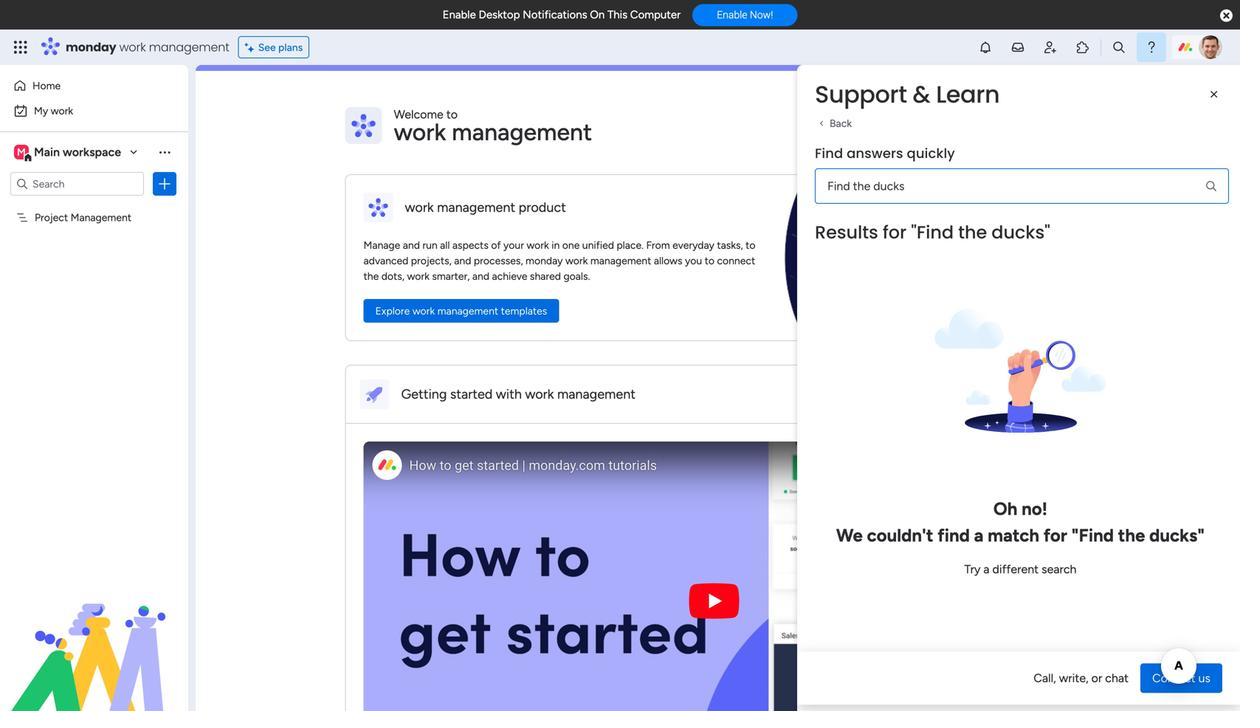 Task type: vqa. For each thing, say whether or not it's contained in the screenshot.
A
yes



Task type: describe. For each thing, give the bounding box(es) containing it.
enable now!
[[717, 9, 773, 21]]

terry turtle image
[[1199, 35, 1223, 59]]

my
[[34, 104, 48, 117]]

processes,
[[474, 254, 523, 267]]

1 horizontal spatial and
[[454, 254, 471, 267]]

getting
[[401, 386, 447, 402]]

monday work management
[[66, 39, 229, 55]]

work inside dropdown button
[[525, 386, 554, 402]]

1 vertical spatial to
[[746, 239, 756, 251]]

find
[[938, 525, 970, 546]]

us
[[1199, 671, 1211, 685]]

try
[[965, 562, 981, 576]]

allows
[[654, 254, 683, 267]]

Search in workspace field
[[31, 175, 123, 192]]

back
[[830, 117, 852, 130]]

all
[[440, 239, 450, 251]]

management
[[71, 211, 131, 224]]

no!
[[1022, 498, 1048, 519]]

chat
[[1106, 671, 1129, 685]]

contact us
[[1153, 671, 1211, 685]]

enable now! button
[[693, 4, 798, 26]]

workspace image
[[14, 144, 29, 160]]

project management
[[35, 211, 131, 224]]

call, write, or chat
[[1034, 671, 1129, 685]]

on
[[590, 8, 605, 21]]

tasks,
[[717, 239, 743, 251]]

manage and run all aspects of your work in one unified place. from everyday tasks, to advanced projects, and processes, monday work management allows you to connect the dots, work smarter, and achieve shared goals.
[[364, 239, 756, 282]]

monday marketplace image
[[1076, 40, 1091, 55]]

try a different search
[[965, 562, 1077, 576]]

see plans button
[[238, 36, 309, 58]]

my work option
[[9, 99, 179, 123]]

options image
[[157, 176, 172, 191]]

answers
[[847, 144, 904, 163]]

this
[[608, 8, 628, 21]]

from
[[646, 239, 670, 251]]

help
[[1178, 673, 1204, 689]]

learn
[[936, 78, 1000, 111]]

oh
[[994, 498, 1018, 519]]

lottie animation image
[[0, 562, 188, 711]]

workspace selection element
[[14, 143, 123, 162]]

1 vertical spatial a
[[984, 562, 990, 576]]

work inside option
[[51, 104, 73, 117]]

0 horizontal spatial and
[[403, 239, 420, 251]]

you
[[685, 254, 702, 267]]

home
[[32, 79, 61, 92]]

achieve
[[492, 270, 528, 282]]

notifications
[[523, 8, 587, 21]]

match
[[988, 525, 1040, 546]]

help button
[[1165, 669, 1217, 693]]

m
[[17, 146, 26, 158]]

enable for enable now!
[[717, 9, 748, 21]]

enable desktop notifications on this computer
[[443, 8, 681, 21]]

or
[[1092, 671, 1103, 685]]

see
[[258, 41, 276, 54]]

contact
[[1153, 671, 1196, 685]]

aspects
[[453, 239, 489, 251]]

getting started with work management button
[[346, 365, 1083, 424]]

computer
[[630, 8, 681, 21]]

run
[[423, 239, 438, 251]]

results
[[815, 220, 878, 245]]

product
[[519, 199, 566, 215]]

in
[[552, 239, 560, 251]]

search container element
[[815, 144, 1229, 204]]

monday inside manage and run all aspects of your work in one unified place. from everyday tasks, to advanced projects, and processes, monday work management allows you to connect the dots, work smarter, and achieve shared goals.
[[526, 254, 563, 267]]

my work
[[34, 104, 73, 117]]

invite members image
[[1043, 40, 1058, 55]]

enable for enable desktop notifications on this computer
[[443, 8, 476, 21]]

we
[[836, 525, 863, 546]]

management inside button
[[438, 305, 499, 317]]

explore
[[375, 305, 410, 317]]

home option
[[9, 74, 179, 97]]

smarter,
[[432, 270, 470, 282]]

&
[[913, 78, 931, 111]]



Task type: locate. For each thing, give the bounding box(es) containing it.
workspace options image
[[157, 145, 172, 159]]

"find
[[911, 220, 954, 245], [1072, 525, 1114, 546]]

work inside button
[[413, 305, 435, 317]]

templates
[[501, 305, 547, 317]]

getting started with work management
[[401, 386, 636, 402]]

a right try
[[984, 562, 990, 576]]

0 vertical spatial the
[[959, 220, 987, 245]]

for down no! on the bottom of page
[[1044, 525, 1068, 546]]

ducks" inside oh no! we couldn't find a match for "find the ducks"
[[1150, 525, 1205, 546]]

2 vertical spatial and
[[472, 270, 490, 282]]

unified
[[582, 239, 614, 251]]

monday
[[66, 39, 116, 55], [526, 254, 563, 267]]

2 enable from the left
[[717, 9, 748, 21]]

management inside welcome to work management
[[452, 118, 592, 146]]

2 horizontal spatial and
[[472, 270, 490, 282]]

0 vertical spatial "find
[[911, 220, 954, 245]]

0 horizontal spatial for
[[883, 220, 907, 245]]

the inside oh no! we couldn't find a match for "find the ducks"
[[1118, 525, 1146, 546]]

to right welcome at top
[[446, 107, 458, 121]]

1 horizontal spatial enable
[[717, 9, 748, 21]]

update feed image
[[1011, 40, 1026, 55]]

a
[[974, 525, 984, 546], [984, 562, 990, 576]]

option
[[0, 204, 188, 207]]

main
[[34, 145, 60, 159]]

enable left 'now!'
[[717, 9, 748, 21]]

monday up shared
[[526, 254, 563, 267]]

1 enable from the left
[[443, 8, 476, 21]]

1 horizontal spatial to
[[705, 254, 715, 267]]

management inside dropdown button
[[557, 386, 636, 402]]

advanced
[[364, 254, 409, 267]]

1 vertical spatial ducks"
[[1150, 525, 1205, 546]]

"find inside oh no! we couldn't find a match for "find the ducks"
[[1072, 525, 1114, 546]]

support
[[815, 78, 907, 111]]

to right you
[[705, 254, 715, 267]]

projects,
[[411, 254, 452, 267]]

your
[[504, 239, 524, 251]]

with
[[496, 386, 522, 402]]

0 vertical spatial a
[[974, 525, 984, 546]]

goals.
[[564, 270, 590, 282]]

couldn't
[[867, 525, 934, 546]]

0 horizontal spatial to
[[446, 107, 458, 121]]

management
[[149, 39, 229, 55], [452, 118, 592, 146], [437, 199, 516, 215], [591, 254, 652, 267], [438, 305, 499, 317], [557, 386, 636, 402]]

1 vertical spatial and
[[454, 254, 471, 267]]

1 horizontal spatial for
[[1044, 525, 1068, 546]]

work management product
[[405, 199, 566, 215]]

workspace
[[63, 145, 121, 159]]

back button
[[815, 115, 857, 131]]

the inside manage and run all aspects of your work in one unified place. from everyday tasks, to advanced projects, and processes, monday work management allows you to connect the dots, work smarter, and achieve shared goals.
[[364, 270, 379, 282]]

of
[[491, 239, 501, 251]]

everyday
[[673, 239, 715, 251]]

0 horizontal spatial monday
[[66, 39, 116, 55]]

explore work management templates
[[375, 305, 547, 317]]

a inside oh no! we couldn't find a match for "find the ducks"
[[974, 525, 984, 546]]

0 vertical spatial to
[[446, 107, 458, 121]]

find
[[815, 144, 843, 163]]

1 horizontal spatial monday
[[526, 254, 563, 267]]

quickly
[[907, 144, 955, 163]]

0 vertical spatial and
[[403, 239, 420, 251]]

write,
[[1059, 671, 1089, 685]]

1 horizontal spatial "find
[[1072, 525, 1114, 546]]

search everything image
[[1112, 40, 1127, 55]]

to
[[446, 107, 458, 121], [746, 239, 756, 251], [705, 254, 715, 267]]

home link
[[9, 74, 179, 97]]

and down processes,
[[472, 270, 490, 282]]

to inside welcome to work management
[[446, 107, 458, 121]]

project management list box
[[0, 202, 188, 429]]

enable left desktop
[[443, 8, 476, 21]]

enable
[[443, 8, 476, 21], [717, 9, 748, 21]]

dapulse close image
[[1221, 8, 1233, 24]]

notifications image
[[978, 40, 993, 55]]

my work link
[[9, 99, 179, 123]]

explore work management templates button
[[364, 299, 559, 323]]

welcome
[[394, 107, 444, 121]]

results for "find the ducks"
[[815, 220, 1051, 245]]

to right tasks,
[[746, 239, 756, 251]]

support & learn
[[815, 78, 1000, 111]]

dots,
[[382, 270, 405, 282]]

How can we help? search field
[[815, 168, 1229, 204]]

2 horizontal spatial the
[[1118, 525, 1146, 546]]

0 vertical spatial ducks"
[[992, 220, 1051, 245]]

help image
[[1144, 40, 1159, 55]]

welcome to work management
[[394, 107, 592, 146]]

a right "find"
[[974, 525, 984, 546]]

0 horizontal spatial enable
[[443, 8, 476, 21]]

place.
[[617, 239, 644, 251]]

select product image
[[13, 40, 28, 55]]

project
[[35, 211, 68, 224]]

contact us button
[[1141, 664, 1223, 693]]

management inside manage and run all aspects of your work in one unified place. from everyday tasks, to advanced projects, and processes, monday work management allows you to connect the dots, work smarter, and achieve shared goals.
[[591, 254, 652, 267]]

2 horizontal spatial to
[[746, 239, 756, 251]]

connect
[[717, 254, 756, 267]]

0 horizontal spatial the
[[364, 270, 379, 282]]

plans
[[278, 41, 303, 54]]

see plans
[[258, 41, 303, 54]]

and left run
[[403, 239, 420, 251]]

0 vertical spatial for
[[883, 220, 907, 245]]

header element
[[793, 65, 1240, 222]]

ducks"
[[992, 220, 1051, 245], [1150, 525, 1205, 546]]

find answers quickly
[[815, 144, 955, 163]]

2 vertical spatial to
[[705, 254, 715, 267]]

1 vertical spatial monday
[[526, 254, 563, 267]]

started
[[450, 386, 493, 402]]

shared
[[530, 270, 561, 282]]

work inside welcome to work management
[[394, 118, 446, 146]]

2 vertical spatial the
[[1118, 525, 1146, 546]]

1 horizontal spatial the
[[959, 220, 987, 245]]

main workspace
[[34, 145, 121, 159]]

enable inside "button"
[[717, 9, 748, 21]]

search
[[1042, 562, 1077, 576]]

1 vertical spatial "find
[[1072, 525, 1114, 546]]

and
[[403, 239, 420, 251], [454, 254, 471, 267], [472, 270, 490, 282]]

different
[[993, 562, 1039, 576]]

now!
[[750, 9, 773, 21]]

one
[[562, 239, 580, 251]]

1 vertical spatial for
[[1044, 525, 1068, 546]]

call,
[[1034, 671, 1056, 685]]

monday up "home" 'link'
[[66, 39, 116, 55]]

oh no! we couldn't find a match for "find the ducks"
[[836, 498, 1205, 546]]

lottie animation element
[[0, 562, 188, 711]]

the
[[959, 220, 987, 245], [364, 270, 379, 282], [1118, 525, 1146, 546]]

0 vertical spatial monday
[[66, 39, 116, 55]]

0 horizontal spatial ducks"
[[992, 220, 1051, 245]]

0 horizontal spatial "find
[[911, 220, 954, 245]]

and down "aspects" at top
[[454, 254, 471, 267]]

1 horizontal spatial ducks"
[[1150, 525, 1205, 546]]

for inside oh no! we couldn't find a match for "find the ducks"
[[1044, 525, 1068, 546]]

for right the "results"
[[883, 220, 907, 245]]

1 vertical spatial the
[[364, 270, 379, 282]]

work
[[119, 39, 146, 55], [51, 104, 73, 117], [394, 118, 446, 146], [405, 199, 434, 215], [527, 239, 549, 251], [566, 254, 588, 267], [407, 270, 430, 282], [413, 305, 435, 317], [525, 386, 554, 402]]

manage
[[364, 239, 400, 251]]

desktop
[[479, 8, 520, 21]]



